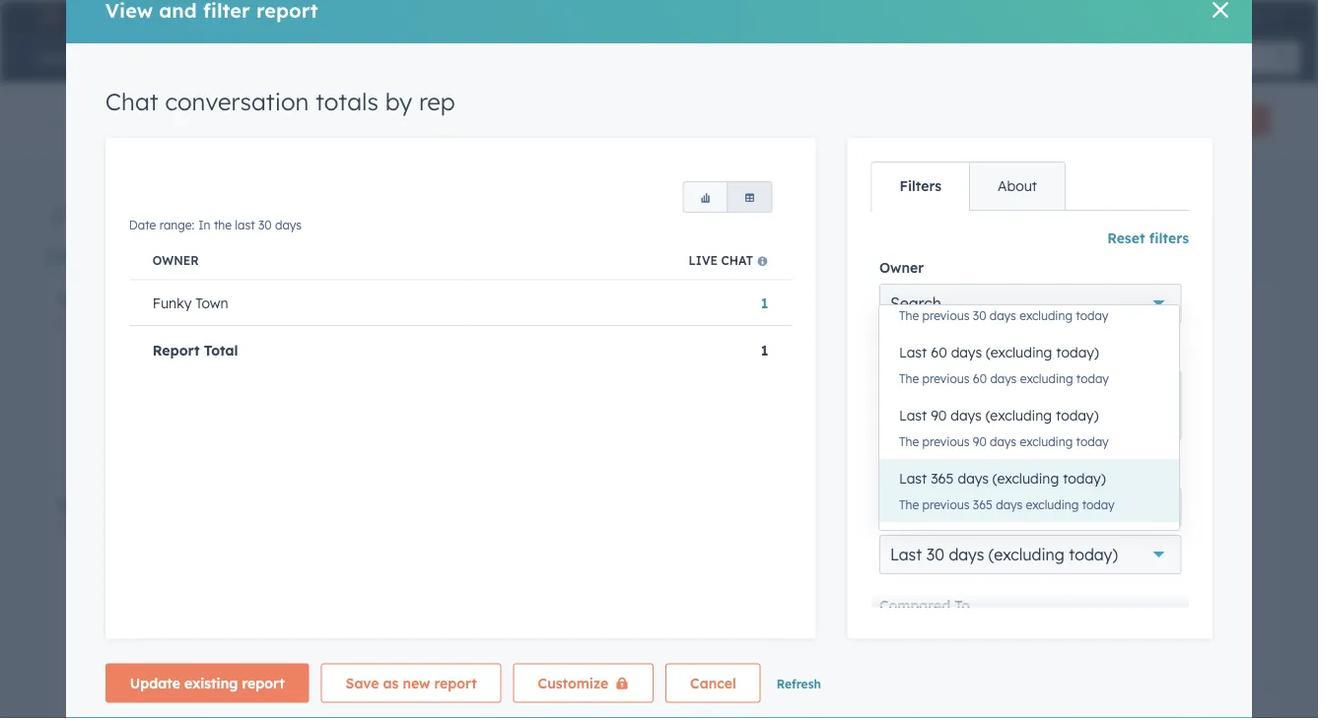 Task type: vqa. For each thing, say whether or not it's contained in the screenshot.
Chat conversation average first response time by rep Date range:'s Conversation
yes



Task type: locate. For each thing, give the bounding box(es) containing it.
chat for chat conversation totals by rep
[[105, 87, 158, 117]]

1 vertical spatial 1
[[761, 343, 769, 360]]

today up last 30 days (excluding today) popup button
[[1082, 497, 1115, 512]]

interactive chart image for rep
[[59, 334, 643, 460]]

0 vertical spatial 365
[[931, 470, 954, 488]]

0 horizontal spatial menu item
[[979, 0, 1008, 32]]

report right new
[[434, 675, 477, 693]]

0 horizontal spatial the
[[144, 316, 162, 330]]

chat inside popup button
[[73, 107, 119, 132]]

days inside last 30 days (excluding today) popup button
[[949, 546, 984, 565]]

today up last 90 days (excluding today) button
[[1077, 371, 1109, 386]]

1 interactive chart image from the top
[[59, 334, 643, 460]]

group
[[683, 182, 773, 213]]

conversation for chat conversation totals by rep
[[165, 87, 309, 117]]

chat conversation average first response time by rep element
[[47, 482, 655, 719]]

0 vertical spatial interactive chart image
[[59, 334, 643, 460]]

calling icon image
[[1017, 8, 1035, 25]]

30
[[258, 218, 272, 233], [973, 308, 987, 323], [188, 316, 202, 330], [806, 316, 819, 330], [926, 546, 944, 565]]

the previous 30 days excluding today
[[899, 308, 1109, 323]]

the
[[899, 308, 919, 323], [899, 371, 919, 386], [899, 434, 919, 449], [899, 497, 919, 512]]

previous for 60
[[922, 371, 970, 386]]

chat conversation totals by url element
[[665, 276, 1272, 677]]

totals inside chat conversation totals by rep date range: in the last 30 days
[[209, 289, 253, 309]]

the inside last 365 days (excluding today) the previous 365 days excluding today
[[899, 497, 919, 512]]

menu item left the calling icon dropdown button
[[979, 0, 1008, 32]]

owner up manage dashboards
[[92, 215, 130, 230]]

0 vertical spatial live chat
[[689, 253, 753, 268]]

1
[[761, 295, 769, 312], [761, 343, 769, 360]]

close image right messenger
[[1033, 416, 1041, 424]]

menu item right the calling icon dropdown button
[[1045, 0, 1090, 32]]

last inside chat conversation totals by url element
[[782, 316, 802, 330]]

update
[[130, 675, 180, 693]]

1 down dashboard
[[761, 295, 769, 312]]

1 horizontal spatial filters
[[1149, 230, 1189, 247]]

0 vertical spatial 60
[[931, 344, 947, 361]]

filters left the beta
[[817, 206, 857, 223]]

1 horizontal spatial 90
[[973, 434, 987, 449]]

today
[[1076, 308, 1109, 323], [1077, 371, 1109, 386], [1076, 434, 1109, 449], [1082, 497, 1115, 512]]

(excluding inside popup button
[[988, 546, 1064, 565]]

3 previous from the top
[[922, 434, 970, 449]]

1 horizontal spatial conversations
[[217, 201, 301, 215]]

excluding for last 60 days (excluding today)
[[1020, 371, 1073, 386]]

live chat up the facebook
[[899, 382, 955, 397]]

conversation inside chat conversation totals by rep date range: in the last 30 days
[[101, 289, 204, 309]]

chat overview banner
[[47, 99, 1271, 136]]

1 conversations from the left
[[92, 201, 176, 215]]

date range: in the last 30 days up the dashboards
[[129, 218, 302, 233]]

2 vertical spatial rep
[[455, 495, 481, 515]]

owner inside conversations owner
[[92, 215, 130, 230]]

excluding inside last 90 days (excluding today) the previous 90 days excluding today
[[1020, 434, 1073, 449]]

1 horizontal spatial last
[[235, 218, 255, 233]]

thread
[[217, 215, 259, 230]]

(excluding inside last 60 days (excluding today) the previous 60 days excluding today
[[986, 344, 1053, 361]]

days
[[275, 218, 302, 233], [990, 308, 1016, 323], [205, 316, 232, 330], [822, 316, 849, 330], [951, 344, 982, 361], [990, 371, 1017, 386], [951, 407, 982, 424], [990, 434, 1017, 449], [958, 470, 989, 488], [996, 497, 1023, 512], [949, 546, 984, 565]]

menu item
[[979, 0, 1008, 32], [1045, 0, 1090, 32]]

2 interactive chart image from the top
[[59, 540, 643, 719]]

0 vertical spatial date range: in the last 30 days
[[129, 218, 302, 233]]

about link
[[969, 163, 1065, 211]]

today up last 365 days (excluding today) 'button'
[[1076, 434, 1109, 449]]

search button
[[879, 284, 1181, 324]]

rep inside chat conversation totals by rep date range: in the last 30 days
[[282, 289, 309, 309]]

to
[[954, 598, 970, 615]]

search
[[890, 294, 941, 314]]

0 vertical spatial rep
[[419, 87, 455, 117]]

90 down messenger
[[973, 434, 987, 449]]

1 horizontal spatial live
[[899, 382, 923, 397]]

report inside "popup button"
[[1208, 113, 1242, 128]]

0 vertical spatial filters
[[817, 206, 857, 223]]

range:
[[159, 218, 195, 233], [90, 316, 125, 330], [707, 316, 742, 330], [90, 522, 125, 536]]

3 the from the top
[[899, 434, 919, 449]]

close image for facebook messenger
[[1033, 416, 1041, 424]]

the down 'source'
[[899, 371, 919, 386]]

0 vertical spatial range
[[916, 464, 956, 481]]

0 horizontal spatial conversations
[[92, 201, 176, 215]]

tab list
[[871, 162, 1066, 212]]

funky menu
[[979, 0, 1295, 32]]

rep inside chat conversation average first response time by rep date range:
[[455, 495, 481, 515]]

today) inside last 60 days (excluding today) the previous 60 days excluding today
[[1056, 344, 1099, 361]]

None button
[[683, 182, 728, 213], [727, 182, 773, 213], [683, 182, 728, 213], [727, 182, 773, 213]]

2 horizontal spatial report
[[1208, 113, 1242, 128]]

previous up 'source'
[[922, 308, 970, 323]]

1 vertical spatial 365
[[973, 497, 993, 512]]

filters for reset filters
[[1149, 230, 1189, 247]]

1 vertical spatial close image
[[1033, 416, 1041, 424]]

4 previous from the top
[[922, 497, 970, 512]]

the inside chat conversation totals by url element
[[761, 316, 779, 330]]

60 up messenger
[[973, 371, 987, 386]]

chat inside chat conversation totals by rep date range: in the last 30 days
[[59, 289, 96, 309]]

the up 'source'
[[899, 308, 919, 323]]

previous inside last 60 days (excluding today) the previous 60 days excluding today
[[922, 371, 970, 386]]

search image
[[1277, 51, 1291, 65]]

conversation inside chat conversation average first response time by rep date range:
[[101, 495, 204, 515]]

1 vertical spatial live chat
[[899, 382, 955, 397]]

totals for chat conversation totals by rep date range: in the last 30 days
[[209, 289, 253, 309]]

last up date range
[[899, 407, 927, 424]]

0 horizontal spatial in
[[129, 316, 141, 330]]

interactive chart image inside chat conversation average first response time by rep element
[[59, 540, 643, 719]]

previous inside last 90 days (excluding today) the previous 90 days excluding today
[[922, 434, 970, 449]]

previous down facebook messenger
[[922, 434, 970, 449]]

90 left messenger
[[931, 407, 947, 424]]

2 horizontal spatial owner
[[879, 260, 923, 277]]

previous inside last 365 days (excluding today) the previous 365 days excluding today
[[922, 497, 970, 512]]

date range: in the last 30 days
[[129, 218, 302, 233], [676, 316, 849, 330]]

report right existing
[[242, 675, 285, 693]]

2 horizontal spatial totals
[[826, 289, 871, 309]]

last left id
[[235, 218, 255, 233]]

90
[[931, 407, 947, 424], [973, 434, 987, 449]]

today for last 60 days (excluding today)
[[1077, 371, 1109, 386]]

search button
[[1267, 41, 1301, 75]]

2 horizontal spatial the
[[761, 316, 779, 330]]

date
[[129, 218, 156, 233], [59, 316, 86, 330], [676, 316, 704, 330], [879, 464, 912, 481], [59, 522, 86, 536]]

notifications button
[[1158, 0, 1192, 32]]

the
[[214, 218, 232, 233], [144, 316, 162, 330], [761, 316, 779, 330]]

rep
[[419, 87, 455, 117], [282, 289, 309, 309], [455, 495, 481, 515]]

excluding up last 30 days (excluding today) popup button
[[1026, 497, 1079, 512]]

today) for last 30 days (excluding today)
[[1069, 546, 1118, 565]]

by inside chat conversation average first response time by rep date range:
[[431, 495, 450, 515]]

owner up url
[[879, 260, 923, 277]]

today) up rolling date range popup button
[[1063, 470, 1106, 488]]

(excluding down last 60 days (excluding today) the previous 60 days excluding today
[[986, 407, 1052, 424]]

live
[[689, 253, 718, 268], [899, 382, 923, 397]]

last 30 days (excluding today) button
[[879, 536, 1181, 575]]

2 menu item from the left
[[1045, 0, 1090, 32]]

last down rolling
[[890, 546, 922, 565]]

last up rolling
[[899, 470, 927, 488]]

excluding for last 365 days (excluding today)
[[1026, 497, 1079, 512]]

today) inside last 90 days (excluding today) the previous 90 days excluding today
[[1056, 407, 1099, 424]]

conversation
[[165, 87, 309, 117], [101, 289, 204, 309], [718, 289, 821, 309], [101, 495, 204, 515]]

the inside last 90 days (excluding today) the previous 90 days excluding today
[[899, 434, 919, 449]]

reset filters button
[[1107, 227, 1189, 251]]

previous up facebook messenger
[[922, 371, 970, 386]]

the down date range
[[899, 497, 919, 512]]

today) down last 60 days (excluding today) button
[[1056, 407, 1099, 424]]

live chat down dashboard
[[689, 253, 753, 268]]

last inside last 90 days (excluding today) the previous 90 days excluding today
[[899, 407, 927, 424]]

dashboard filters button
[[716, 203, 857, 228]]

0 vertical spatial 1
[[761, 295, 769, 312]]

0 horizontal spatial owner
[[92, 215, 130, 230]]

0 horizontal spatial filters
[[817, 206, 857, 223]]

1 horizontal spatial report
[[434, 675, 477, 693]]

1 vertical spatial date range: in the last 30 days
[[676, 316, 849, 330]]

rep for chat conversation totals by rep date range: in the last 30 days
[[282, 289, 309, 309]]

date inside chat conversation totals by url element
[[676, 316, 704, 330]]

by inside chat conversation totals by rep date range: in the last 30 days
[[258, 289, 278, 309]]

last inside last 365 days (excluding today) the previous 365 days excluding today
[[899, 470, 927, 488]]

the down funky
[[144, 316, 162, 330]]

date range: in the last 30 days inside chat conversation totals by url element
[[676, 316, 849, 330]]

the inside last 60 days (excluding today) the previous 60 days excluding today
[[899, 371, 919, 386]]

0 vertical spatial live
[[689, 253, 718, 268]]

excluding inside last 60 days (excluding today) the previous 60 days excluding today
[[1020, 371, 1073, 386]]

excluding up last 365 days (excluding today) 'button'
[[1020, 434, 1073, 449]]

1 horizontal spatial range
[[983, 498, 1026, 518]]

2 horizontal spatial in
[[746, 316, 758, 330]]

1 vertical spatial filters
[[1149, 230, 1189, 247]]

today inside last 90 days (excluding today) the previous 90 days excluding today
[[1076, 434, 1109, 449]]

1 vertical spatial live
[[899, 382, 923, 397]]

live down dashboard filters button on the top of page
[[689, 253, 718, 268]]

save as new report
[[346, 675, 477, 693]]

add report
[[1182, 113, 1242, 128]]

leave comment image
[[1057, 705, 1072, 719]]

conversation for chat conversation average first response time by rep date range:
[[101, 495, 204, 515]]

1 horizontal spatial menu item
[[1045, 0, 1090, 32]]

chat for chat overview
[[73, 107, 119, 132]]

report right add
[[1208, 113, 1242, 128]]

2 1 from the top
[[761, 343, 769, 360]]

today) inside last 365 days (excluding today) the previous 365 days excluding today
[[1063, 470, 1106, 488]]

conversation inside chat conversation totals by url element
[[718, 289, 821, 309]]

(excluding for 30
[[988, 546, 1064, 565]]

messenger
[[960, 413, 1023, 428]]

(excluding for 90
[[986, 407, 1052, 424]]

funky
[[153, 295, 192, 312]]

today) down search popup button
[[1056, 344, 1099, 361]]

compared
[[879, 598, 950, 615]]

1 vertical spatial 90
[[973, 434, 987, 449]]

last 365 days (excluding today) button
[[880, 459, 1179, 499]]

previous for 90
[[922, 434, 970, 449]]

2 conversations from the left
[[217, 201, 301, 215]]

1 vertical spatial 60
[[973, 371, 987, 386]]

overview
[[125, 107, 219, 132]]

previous down date range
[[922, 497, 970, 512]]

chat conversation totals by rep element
[[47, 276, 655, 472]]

1 1 from the top
[[761, 295, 769, 312]]

0 horizontal spatial last
[[165, 316, 185, 330]]

date inside chat conversation average first response time by rep date range:
[[59, 522, 86, 536]]

last inside last 60 days (excluding today) the previous 60 days excluding today
[[899, 344, 927, 361]]

today up last 60 days (excluding today) button
[[1076, 308, 1109, 323]]

last
[[235, 218, 255, 233], [165, 316, 185, 330], [782, 316, 802, 330]]

last for last 30 days (excluding today)
[[890, 546, 922, 565]]

report
[[1208, 113, 1242, 128], [242, 675, 285, 693], [434, 675, 477, 693]]

last 30 days (excluding today)
[[890, 546, 1118, 565]]

the down 1 button
[[761, 316, 779, 330]]

excluding
[[1020, 308, 1073, 323], [1020, 371, 1073, 386], [1020, 434, 1073, 449], [1026, 497, 1079, 512]]

today) inside popup button
[[1069, 546, 1118, 565]]

1 horizontal spatial date range: in the last 30 days
[[676, 316, 849, 330]]

refresh
[[777, 677, 821, 692]]

chat for chat conversation totals by url
[[676, 289, 714, 309]]

today) for last 60 days (excluding today) the previous 60 days excluding today
[[1056, 344, 1099, 361]]

0 horizontal spatial totals
[[209, 289, 253, 309]]

close image
[[965, 386, 973, 394], [1033, 416, 1041, 424]]

30 inside chat conversation totals by rep date range: in the last 30 days
[[188, 316, 202, 330]]

1 vertical spatial interactive chart image
[[59, 540, 643, 719]]

excluding for last 90 days (excluding today)
[[1020, 434, 1073, 449]]

last
[[899, 344, 927, 361], [899, 407, 927, 424], [899, 470, 927, 488], [890, 546, 922, 565]]

1 previous from the top
[[922, 308, 970, 323]]

1 button
[[761, 295, 769, 312]]

help image
[[1100, 9, 1118, 27]]

today inside last 60 days (excluding today) the previous 60 days excluding today
[[1077, 371, 1109, 386]]

owner for source
[[879, 260, 923, 277]]

last down search
[[899, 344, 927, 361]]

0 horizontal spatial close image
[[965, 386, 973, 394]]

1 horizontal spatial close image
[[1033, 416, 1041, 424]]

(excluding down the previous 30 days excluding today
[[986, 344, 1053, 361]]

1 the from the top
[[899, 308, 919, 323]]

1 menu item from the left
[[979, 0, 1008, 32]]

owner
[[92, 215, 130, 230], [153, 253, 199, 268], [879, 260, 923, 277]]

range: inside chat conversation average first response time by rep date range:
[[90, 522, 125, 536]]

close image
[[1213, 2, 1229, 18]]

last down chat conversation totals by url
[[782, 316, 802, 330]]

date range: in the last 30 days down 1 button
[[676, 316, 849, 330]]

2 the from the top
[[899, 371, 919, 386]]

1 vertical spatial range
[[983, 498, 1026, 518]]

response
[[315, 495, 386, 515]]

customize
[[538, 675, 608, 693]]

range right date
[[983, 498, 1026, 518]]

the down the facebook
[[899, 434, 919, 449]]

today for last 365 days (excluding today)
[[1082, 497, 1115, 512]]

60 right 'source'
[[931, 344, 947, 361]]

close image up facebook messenger
[[965, 386, 973, 394]]

in
[[198, 218, 211, 233], [129, 316, 141, 330], [746, 316, 758, 330]]

today) down rolling date range popup button
[[1069, 546, 1118, 565]]

town
[[196, 295, 228, 312]]

the left id
[[214, 218, 232, 233]]

update existing report
[[130, 675, 285, 693]]

1 vertical spatial rep
[[282, 289, 309, 309]]

filters
[[817, 206, 857, 223], [1149, 230, 1189, 247]]

1 horizontal spatial owner
[[153, 253, 199, 268]]

last down funky
[[165, 316, 185, 330]]

interactive chart image for response
[[59, 540, 643, 719]]

close image for live chat
[[965, 386, 973, 394]]

the for last 60 days (excluding today)
[[899, 371, 919, 386]]

live up the facebook
[[899, 382, 923, 397]]

chat for chat conversation average first response time by rep date range:
[[59, 495, 96, 515]]

2 horizontal spatial last
[[782, 316, 802, 330]]

save as new report button
[[321, 664, 501, 704]]

1 down 1 button
[[761, 343, 769, 360]]

by for chat conversation totals by rep
[[385, 87, 412, 117]]

by
[[385, 87, 412, 117], [258, 289, 278, 309], [875, 289, 895, 309], [431, 495, 450, 515]]

chat
[[105, 87, 158, 117], [73, 107, 119, 132], [721, 253, 753, 268], [59, 289, 96, 309], [676, 289, 714, 309], [927, 382, 955, 397], [59, 495, 96, 515]]

excluding up last 90 days (excluding today) button
[[1020, 371, 1073, 386]]

excluding inside last 365 days (excluding today) the previous 365 days excluding today
[[1026, 497, 1079, 512]]

list box
[[880, 270, 1179, 530]]

date range
[[879, 464, 956, 481]]

totals
[[316, 87, 379, 117], [209, 289, 253, 309], [826, 289, 871, 309]]

(excluding inside last 90 days (excluding today) the previous 90 days excluding today
[[986, 407, 1052, 424]]

(excluding inside last 365 days (excluding today) the previous 365 days excluding today
[[993, 470, 1059, 488]]

owner up funky
[[153, 253, 199, 268]]

funky town image
[[1208, 7, 1226, 25]]

today inside last 365 days (excluding today) the previous 365 days excluding today
[[1082, 497, 1115, 512]]

first
[[278, 495, 310, 515]]

0 vertical spatial close image
[[965, 386, 973, 394]]

0 horizontal spatial live
[[689, 253, 718, 268]]

range up rolling
[[916, 464, 956, 481]]

conversations
[[92, 201, 176, 215], [217, 201, 301, 215]]

new
[[403, 675, 430, 693]]

chat inside chat conversation average first response time by rep date range:
[[59, 495, 96, 515]]

rolling date range
[[890, 498, 1026, 518]]

1 horizontal spatial totals
[[316, 87, 379, 117]]

filters right reset
[[1149, 230, 1189, 247]]

the for last 90 days (excluding today)
[[899, 434, 919, 449]]

last inside popup button
[[890, 546, 922, 565]]

(excluding down rolling date range popup button
[[988, 546, 1064, 565]]

interactive chart image
[[59, 334, 643, 460], [59, 540, 643, 719]]

last 90 days (excluding today) the previous 90 days excluding today
[[899, 407, 1109, 449]]

rep for chat conversation totals by rep
[[419, 87, 455, 117]]

4 the from the top
[[899, 497, 919, 512]]

2 previous from the top
[[922, 371, 970, 386]]

1 horizontal spatial 60
[[973, 371, 987, 386]]

list box containing last 60 days (excluding today)
[[880, 270, 1179, 530]]

0 horizontal spatial live chat
[[689, 253, 753, 268]]

id
[[262, 215, 278, 230]]

60
[[931, 344, 947, 361], [973, 371, 987, 386]]

tab list containing filters
[[871, 162, 1066, 212]]

chat conversation totals by rep
[[105, 87, 455, 117]]

(excluding up rolling date range popup button
[[993, 470, 1059, 488]]

0 horizontal spatial 90
[[931, 407, 947, 424]]

interactive chart image inside chat conversation totals by rep element
[[59, 334, 643, 460]]

range
[[916, 464, 956, 481], [983, 498, 1026, 518]]

hubspot image
[[35, 4, 59, 28]]



Task type: describe. For each thing, give the bounding box(es) containing it.
last 365 days (excluding today) the previous 365 days excluding today
[[899, 470, 1115, 512]]

today) for last 90 days (excluding today) the previous 90 days excluding today
[[1056, 407, 1099, 424]]

as
[[383, 675, 399, 693]]

facebook messenger
[[899, 413, 1023, 428]]

update existing report button
[[105, 664, 309, 704]]

Search HubSpot search field
[[1041, 41, 1283, 75]]

by for chat conversation totals by rep date range: in the last 30 days
[[258, 289, 278, 309]]

chat conversation totals by url
[[676, 289, 932, 309]]

cancel button
[[666, 664, 761, 704]]

last for last 90 days (excluding today) the previous 90 days excluding today
[[899, 407, 927, 424]]

totals for chat conversation totals by rep
[[316, 87, 379, 117]]

the for last 365 days (excluding today)
[[899, 497, 919, 512]]

add report button
[[1166, 105, 1271, 136]]

existing
[[184, 675, 238, 693]]

conversations for thread
[[217, 201, 301, 215]]

in inside chat conversation totals by url element
[[746, 316, 758, 330]]

chat conversation average first response time by rep date range:
[[59, 495, 481, 536]]

average
[[209, 495, 274, 515]]

range: inside chat conversation totals by url element
[[707, 316, 742, 330]]

last 60 days (excluding today) the previous 60 days excluding today
[[899, 344, 1109, 386]]

funky button
[[1196, 0, 1293, 32]]

last 60 days (excluding today) button
[[880, 333, 1179, 373]]

about
[[998, 178, 1037, 195]]

chat overview
[[73, 107, 219, 132]]

notifications image
[[1166, 9, 1184, 27]]

1 horizontal spatial 365
[[973, 497, 993, 512]]

add
[[1182, 113, 1205, 128]]

facebook
[[899, 413, 957, 428]]

rolling
[[890, 498, 940, 518]]

settings image
[[1133, 8, 1151, 26]]

conversation for chat conversation totals by rep date range: in the last 30 days
[[101, 289, 204, 309]]

funky
[[1229, 7, 1263, 24]]

calling icon button
[[1010, 3, 1043, 29]]

filters
[[900, 178, 942, 195]]

chat overview button
[[73, 105, 245, 134]]

0 vertical spatial 90
[[931, 407, 947, 424]]

time
[[391, 495, 426, 515]]

owner for report total
[[153, 253, 199, 268]]

conversations for owner
[[92, 201, 176, 215]]

days inside chat conversation totals by rep date range: in the last 30 days
[[205, 316, 232, 330]]

previous for 365
[[922, 497, 970, 512]]

report total
[[153, 343, 238, 360]]

beta
[[873, 209, 899, 221]]

0 horizontal spatial range
[[916, 464, 956, 481]]

conversations thread id
[[217, 201, 301, 230]]

last for last 365 days (excluding today) the previous 365 days excluding today
[[899, 470, 927, 488]]

dashboard filters
[[737, 206, 857, 223]]

hubspot link
[[24, 4, 74, 28]]

last 90 days (excluding today) button
[[880, 396, 1179, 436]]

manage dashboards button
[[47, 245, 189, 268]]

date inside chat conversation totals by rep date range: in the last 30 days
[[59, 316, 86, 330]]

cancel
[[690, 675, 736, 693]]

last inside chat conversation totals by rep date range: in the last 30 days
[[165, 316, 185, 330]]

help button
[[1092, 0, 1126, 32]]

1 horizontal spatial live chat
[[899, 382, 955, 397]]

last for last 60 days (excluding today) the previous 60 days excluding today
[[899, 344, 927, 361]]

save
[[346, 675, 379, 693]]

chat conversation totals by rep date range: in the last 30 days
[[59, 289, 309, 330]]

excluding up last 60 days (excluding today) button
[[1020, 308, 1073, 323]]

dashboard
[[737, 206, 813, 223]]

funky town
[[153, 295, 228, 312]]

1 horizontal spatial in
[[198, 218, 211, 233]]

report
[[153, 343, 200, 360]]

rolling date range button
[[879, 488, 1181, 528]]

date
[[944, 498, 978, 518]]

filters link
[[872, 163, 969, 211]]

manage
[[47, 247, 103, 265]]

1 horizontal spatial the
[[214, 218, 232, 233]]

refresh button
[[777, 676, 821, 694]]

dashboards
[[107, 247, 189, 265]]

in inside chat conversation totals by rep date range: in the last 30 days
[[129, 316, 141, 330]]

customize button
[[513, 664, 654, 704]]

days inside chat conversation totals by url element
[[822, 316, 849, 330]]

0 horizontal spatial 365
[[931, 470, 954, 488]]

conversations owner
[[92, 201, 176, 230]]

conversation for chat conversation totals by url
[[718, 289, 821, 309]]

30 inside chat conversation totals by url element
[[806, 316, 819, 330]]

(excluding for 365
[[993, 470, 1059, 488]]

reset filters
[[1107, 230, 1189, 247]]

range: inside chat conversation totals by rep date range: in the last 30 days
[[90, 316, 125, 330]]

0 horizontal spatial report
[[242, 675, 285, 693]]

source
[[879, 346, 926, 364]]

range inside popup button
[[983, 498, 1026, 518]]

filters for dashboard filters
[[817, 206, 857, 223]]

by for chat conversation totals by url
[[875, 289, 895, 309]]

today for last 90 days (excluding today)
[[1076, 434, 1109, 449]]

the inside chat conversation totals by rep date range: in the last 30 days
[[144, 316, 162, 330]]

today) for last 365 days (excluding today) the previous 365 days excluding today
[[1063, 470, 1106, 488]]

total
[[204, 343, 238, 360]]

settings link
[[1130, 5, 1155, 26]]

reset
[[1107, 230, 1145, 247]]

30 inside popup button
[[926, 546, 944, 565]]

0 horizontal spatial date range: in the last 30 days
[[129, 218, 302, 233]]

compared to
[[879, 598, 970, 615]]

0 horizontal spatial 60
[[931, 344, 947, 361]]

chat for chat conversation totals by rep date range: in the last 30 days
[[59, 289, 96, 309]]

url
[[900, 289, 932, 309]]

totals for chat conversation totals by url
[[826, 289, 871, 309]]

(excluding for 60
[[986, 344, 1053, 361]]

manage dashboards
[[47, 247, 189, 265]]



